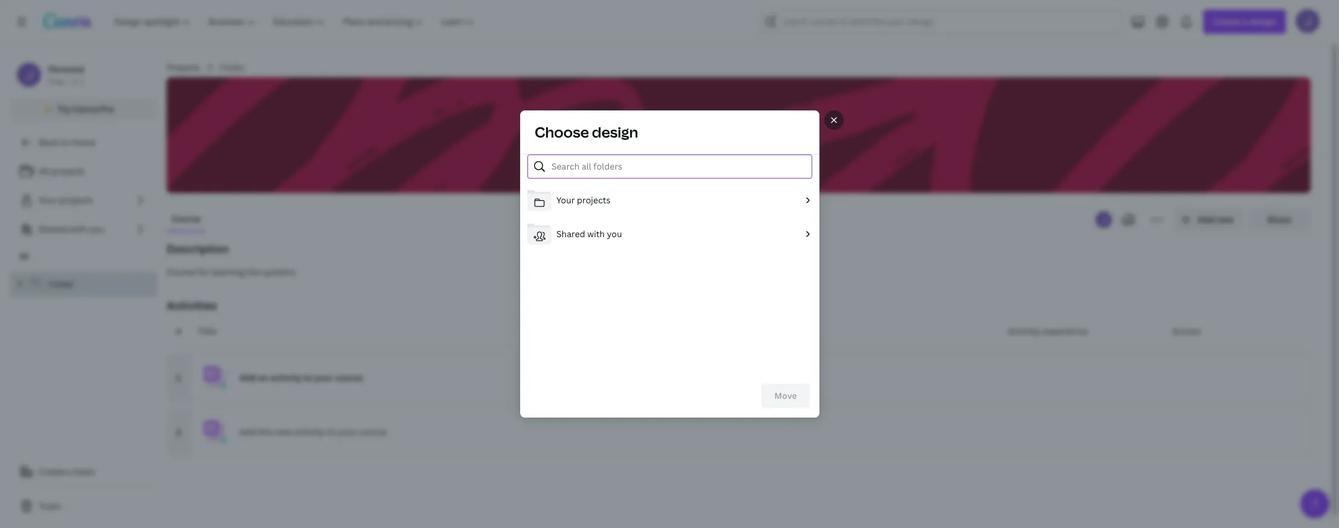Task type: locate. For each thing, give the bounding box(es) containing it.
you
[[89, 223, 104, 235], [607, 228, 622, 240]]

1 horizontal spatial folder
[[219, 62, 246, 73]]

list
[[10, 159, 157, 241], [520, 184, 820, 251]]

all for all projects
[[39, 165, 49, 177]]

0 horizontal spatial shared
[[39, 223, 67, 235]]

course left for
[[167, 266, 196, 278]]

None search field
[[760, 10, 1122, 34]]

folder down shared with you link
[[48, 278, 74, 290]]

0 horizontal spatial with
[[70, 223, 87, 235]]

•
[[66, 77, 69, 87]]

activity
[[294, 426, 325, 438]]

0 vertical spatial to
[[60, 136, 69, 148]]

1 right •
[[80, 77, 84, 87]]

list down back to home link
[[10, 159, 157, 241]]

your projects link
[[10, 188, 157, 213]]

try canva pro
[[57, 103, 114, 115]]

list down search all folders search box
[[520, 184, 820, 251]]

to left your
[[327, 426, 336, 438]]

create a team button
[[10, 460, 157, 484]]

description
[[167, 241, 229, 256]]

projects inside button
[[577, 194, 610, 206]]

add the next activity to your course
[[240, 426, 387, 438]]

0 vertical spatial folder link
[[219, 61, 246, 74]]

folder link down shared with you link
[[10, 272, 157, 297]]

1 vertical spatial 1
[[176, 372, 181, 383]]

create a team
[[39, 466, 95, 478]]

folder link
[[219, 61, 246, 74], [10, 272, 157, 297]]

0 horizontal spatial list
[[10, 159, 157, 241]]

your
[[556, 194, 575, 206], [39, 194, 57, 206]]

#
[[176, 325, 181, 337]]

back to home
[[39, 136, 95, 148]]

free
[[48, 77, 64, 87]]

1 horizontal spatial you
[[607, 228, 622, 240]]

1 horizontal spatial to
[[327, 426, 336, 438]]

Search all folders search field
[[551, 155, 804, 178]]

all inside all projects link
[[39, 165, 49, 177]]

with
[[70, 223, 87, 235], [587, 228, 605, 240]]

for
[[198, 266, 210, 278]]

the right learning
[[247, 266, 260, 278]]

canva
[[72, 103, 98, 115]]

0 horizontal spatial all
[[19, 251, 29, 261]]

1 horizontal spatial your
[[556, 194, 575, 206]]

course for learning the systems
[[167, 266, 296, 278]]

list containing your projects
[[520, 184, 820, 251]]

1 vertical spatial folder link
[[10, 272, 157, 297]]

projects
[[51, 165, 85, 177], [577, 194, 610, 206], [59, 194, 93, 206]]

move button
[[762, 384, 810, 408]]

all
[[39, 165, 49, 177], [19, 251, 29, 261]]

systems
[[262, 266, 296, 278]]

0 horizontal spatial 1
[[80, 77, 84, 87]]

pro
[[100, 103, 114, 115]]

the
[[247, 266, 260, 278], [258, 426, 272, 438]]

to right back
[[60, 136, 69, 148]]

with inside the shared with you button
[[587, 228, 605, 240]]

0 horizontal spatial you
[[89, 223, 104, 235]]

your projects
[[556, 194, 610, 206], [39, 194, 93, 206]]

0 vertical spatial all
[[39, 165, 49, 177]]

title
[[198, 325, 216, 337]]

folder link right projects link
[[219, 61, 246, 74]]

1 vertical spatial folder
[[48, 278, 74, 290]]

1 vertical spatial all
[[19, 251, 29, 261]]

0 vertical spatial the
[[247, 266, 260, 278]]

0 horizontal spatial folder link
[[10, 272, 157, 297]]

the right add
[[258, 426, 272, 438]]

shared with you
[[39, 223, 104, 235], [556, 228, 622, 240]]

projects
[[167, 62, 200, 73]]

1 horizontal spatial list
[[520, 184, 820, 251]]

to
[[60, 136, 69, 148], [327, 426, 336, 438]]

1 vertical spatial to
[[327, 426, 336, 438]]

1 horizontal spatial your projects
[[556, 194, 610, 206]]

course for learning the systems button
[[167, 266, 1311, 279]]

back to home link
[[10, 130, 157, 155]]

0 horizontal spatial folder
[[48, 278, 74, 290]]

shared with you button
[[527, 222, 812, 249]]

1 horizontal spatial all
[[39, 165, 49, 177]]

access
[[1173, 325, 1202, 337]]

1 horizontal spatial shared
[[556, 228, 585, 240]]

0 vertical spatial 1
[[80, 77, 84, 87]]

1 down #
[[176, 372, 181, 383]]

folder right projects
[[219, 62, 246, 73]]

course for course
[[171, 213, 201, 225]]

0 vertical spatial course
[[171, 213, 201, 225]]

0 horizontal spatial to
[[60, 136, 69, 148]]

1
[[80, 77, 84, 87], [176, 372, 181, 383]]

projects for your projects link on the left top
[[59, 194, 93, 206]]

folder
[[219, 62, 246, 73], [48, 278, 74, 290]]

1 horizontal spatial with
[[587, 228, 605, 240]]

1 horizontal spatial shared with you
[[556, 228, 622, 240]]

shared
[[39, 223, 67, 235], [556, 228, 585, 240]]

1 vertical spatial course
[[167, 266, 196, 278]]

list containing all projects
[[10, 159, 157, 241]]

course up "description"
[[171, 213, 201, 225]]

shared with you inside button
[[556, 228, 622, 240]]

course
[[171, 213, 201, 225], [167, 266, 196, 278]]



Task type: describe. For each thing, give the bounding box(es) containing it.
all for all
[[19, 251, 29, 261]]

choose
[[535, 122, 589, 142]]

back
[[39, 136, 58, 148]]

next
[[274, 426, 292, 438]]

personal
[[48, 63, 84, 75]]

add
[[240, 426, 256, 438]]

projects for all projects link
[[51, 165, 85, 177]]

0 horizontal spatial your
[[39, 194, 57, 206]]

shared with you link
[[10, 217, 157, 241]]

your projects inside button
[[556, 194, 610, 206]]

course button
[[167, 208, 206, 231]]

course for course for learning the systems
[[167, 266, 196, 278]]

shared inside button
[[556, 228, 585, 240]]

1 horizontal spatial 1
[[176, 372, 181, 383]]

create
[[39, 466, 66, 478]]

team
[[75, 466, 95, 478]]

free •
[[48, 77, 69, 87]]

activities
[[167, 298, 217, 313]]

all projects link
[[10, 159, 157, 184]]

experience
[[1043, 325, 1088, 337]]

0 horizontal spatial your projects
[[39, 194, 93, 206]]

activity
[[1009, 325, 1041, 337]]

with inside shared with you link
[[70, 223, 87, 235]]

course
[[359, 426, 387, 438]]

move
[[774, 390, 797, 401]]

choose design
[[535, 122, 638, 142]]

try
[[57, 103, 70, 115]]

design
[[592, 122, 638, 142]]

activity experience
[[1009, 325, 1088, 337]]

you inside button
[[607, 228, 622, 240]]

your inside button
[[556, 194, 575, 206]]

learning
[[212, 266, 245, 278]]

the inside course for learning the systems button
[[247, 266, 260, 278]]

your projects button
[[527, 188, 812, 215]]

0 vertical spatial folder
[[219, 62, 246, 73]]

0 horizontal spatial shared with you
[[39, 223, 104, 235]]

trash
[[39, 500, 61, 512]]

projects link
[[167, 61, 200, 74]]

2
[[176, 426, 181, 438]]

1 horizontal spatial folder link
[[219, 61, 246, 74]]

try canva pro button
[[10, 98, 157, 121]]

1 vertical spatial the
[[258, 426, 272, 438]]

home
[[71, 136, 95, 148]]

your
[[338, 426, 357, 438]]

share
[[1268, 214, 1292, 225]]

top level navigation element
[[106, 10, 485, 34]]

share button
[[1248, 208, 1311, 232]]

a
[[68, 466, 73, 478]]

trash link
[[10, 494, 157, 519]]

all projects
[[39, 165, 85, 177]]



Task type: vqa. For each thing, say whether or not it's contained in the screenshot.
the topmost "Folder"
yes



